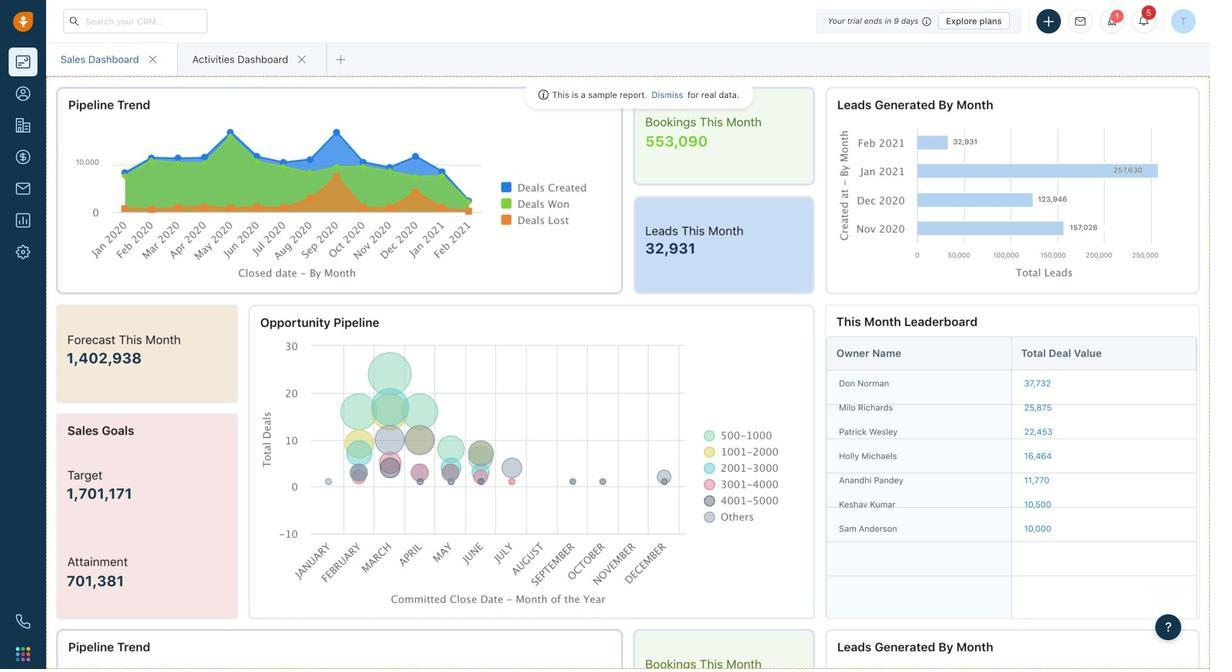 Task type: locate. For each thing, give the bounding box(es) containing it.
Search your CRM... text field
[[63, 9, 207, 33]]

send email image
[[1076, 17, 1086, 26]]

phone element
[[9, 607, 37, 636]]



Task type: vqa. For each thing, say whether or not it's contained in the screenshot.
SEND EMAIL Image on the top of the page
yes



Task type: describe. For each thing, give the bounding box(es) containing it.
phone image
[[16, 615, 30, 629]]

freshworks switcher image
[[16, 647, 30, 662]]



